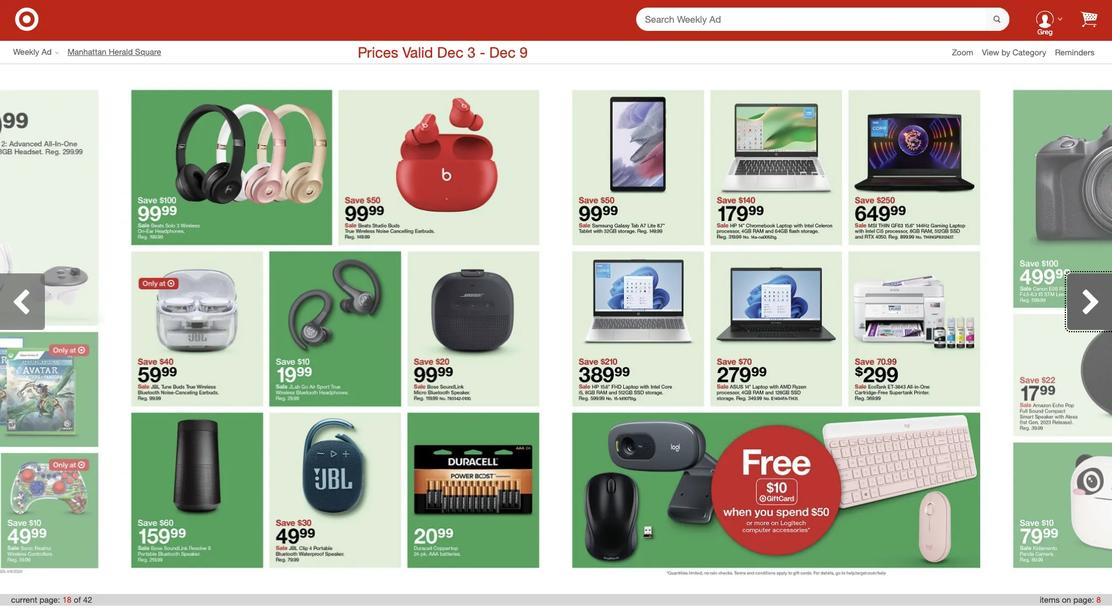 Task type: locate. For each thing, give the bounding box(es) containing it.
zoom link
[[952, 46, 982, 58]]

greg link
[[1027, 0, 1063, 38]]

reminders
[[1055, 47, 1095, 57]]

page 20 image
[[997, 74, 1112, 585]]

dec
[[437, 43, 464, 61], [489, 43, 516, 61]]

weekly ad
[[13, 47, 52, 57]]

0 horizontal spatial page:
[[39, 595, 60, 605]]

page 17 image
[[0, 74, 115, 585]]

of
[[74, 595, 81, 605]]

1 horizontal spatial dec
[[489, 43, 516, 61]]

ad
[[42, 47, 52, 57]]

valid
[[402, 43, 433, 61]]

0 horizontal spatial dec
[[437, 43, 464, 61]]

view
[[982, 47, 1000, 57]]

weekly
[[13, 47, 39, 57]]

page: left 18
[[39, 595, 60, 605]]

1 page: from the left
[[39, 595, 60, 605]]

on
[[1062, 595, 1072, 605]]

by
[[1002, 47, 1011, 57]]

2 page: from the left
[[1074, 595, 1094, 605]]

1 horizontal spatial page:
[[1074, 595, 1094, 605]]

go to target.com image
[[15, 7, 39, 31]]

prices valid dec 3 - dec 9
[[358, 43, 528, 61]]

9
[[520, 43, 528, 61]]

manhattan herald square link
[[67, 46, 170, 58]]

-
[[480, 43, 485, 61]]

page:
[[39, 595, 60, 605], [1074, 595, 1094, 605]]

page 18 image
[[115, 74, 556, 585]]

dec left 3
[[437, 43, 464, 61]]

form
[[636, 7, 1010, 32]]

dec right -
[[489, 43, 516, 61]]

page: left 8
[[1074, 595, 1094, 605]]

view by category
[[982, 47, 1047, 57]]



Task type: vqa. For each thing, say whether or not it's contained in the screenshot.
the page 1 image
no



Task type: describe. For each thing, give the bounding box(es) containing it.
weekly ad link
[[13, 46, 67, 58]]

category
[[1013, 47, 1047, 57]]

1 dec from the left
[[437, 43, 464, 61]]

page 19 image
[[556, 74, 997, 585]]

8
[[1097, 595, 1101, 605]]

square
[[135, 47, 161, 57]]

items
[[1040, 595, 1060, 605]]

herald
[[109, 47, 133, 57]]

view by category link
[[982, 47, 1055, 57]]

manhattan
[[67, 47, 106, 57]]

Search Weekly Ad search field
[[636, 7, 1010, 32]]

2 dec from the left
[[489, 43, 516, 61]]

current
[[11, 595, 37, 605]]

zoom
[[952, 47, 974, 57]]

greg
[[1038, 28, 1053, 36]]

prices
[[358, 43, 398, 61]]

manhattan herald square
[[67, 47, 161, 57]]

reminders link
[[1055, 46, 1104, 58]]

18
[[62, 595, 72, 605]]

items on page: 8
[[1040, 595, 1101, 605]]

current page: 18 of 42
[[11, 595, 92, 605]]

zoom-in element
[[952, 47, 974, 57]]

view your cart on target.com image
[[1081, 11, 1098, 27]]

42
[[83, 595, 92, 605]]

3
[[468, 43, 476, 61]]



